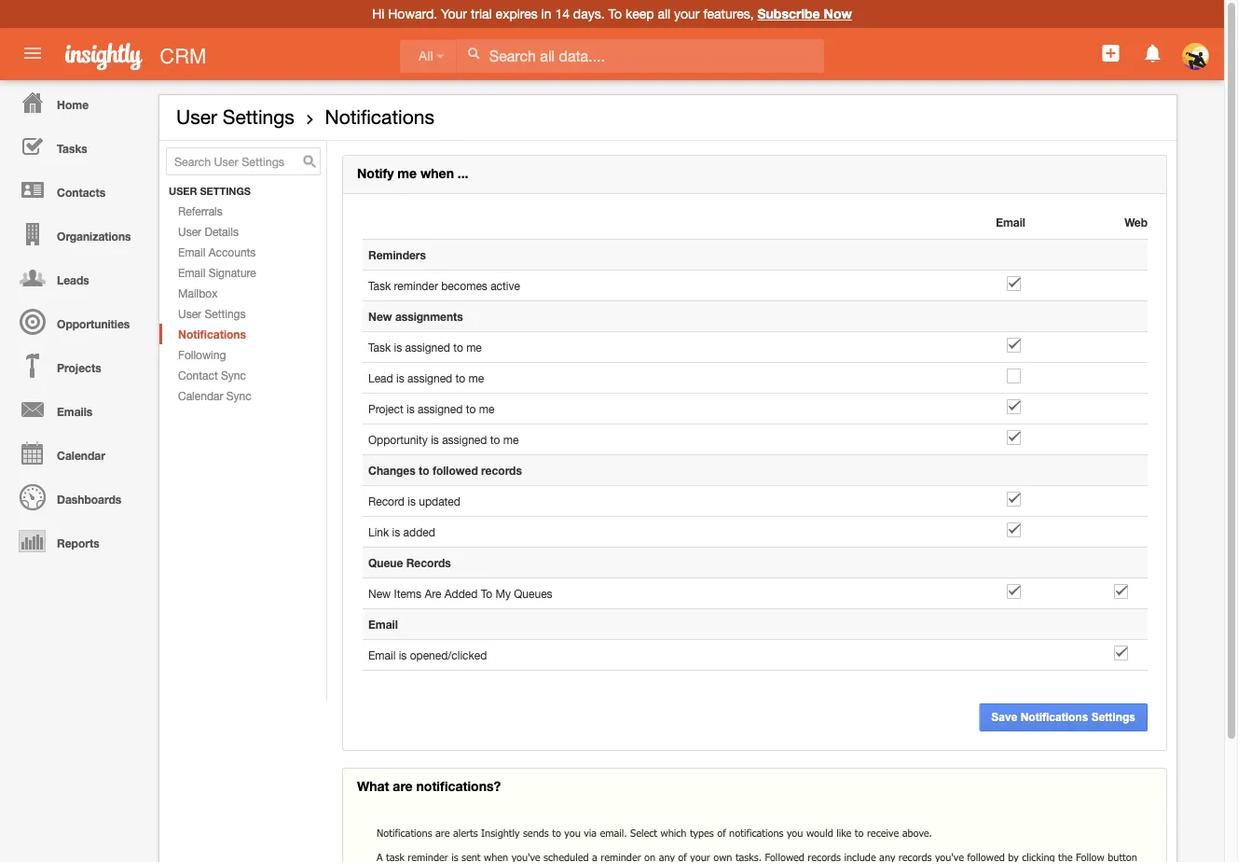 Task type: describe. For each thing, give the bounding box(es) containing it.
changes
[[369, 464, 416, 477]]

when
[[421, 166, 454, 181]]

reminder
[[394, 279, 438, 292]]

contact sync link
[[160, 365, 327, 385]]

contacts
[[57, 186, 105, 199]]

Search all data.... text field
[[457, 39, 825, 73]]

to right sends
[[552, 827, 561, 839]]

save notifications settings button
[[980, 703, 1148, 731]]

keep
[[626, 6, 654, 21]]

emails link
[[5, 387, 149, 431]]

user settings
[[176, 105, 295, 128]]

would
[[807, 827, 834, 839]]

assignments
[[395, 310, 463, 323]]

user settings referrals user details email accounts email signature mailbox user settings notifications following contact sync calendar sync
[[169, 185, 256, 402]]

becomes
[[442, 279, 488, 292]]

notifications?
[[417, 779, 501, 794]]

howard.
[[388, 6, 438, 21]]

referrals link
[[160, 201, 327, 221]]

insightly
[[481, 827, 520, 839]]

records
[[406, 556, 451, 569]]

user
[[169, 185, 197, 197]]

opportunity is assigned to me
[[369, 433, 519, 446]]

navigation containing home
[[0, 80, 149, 563]]

notifications are alerts insightly sends to you via email. select which types of notifications you would like to receive above.
[[377, 827, 933, 839]]

calendar inside user settings referrals user details email accounts email signature mailbox user settings notifications following contact sync calendar sync
[[178, 389, 223, 402]]

Search User Settings text field
[[166, 147, 321, 175]]

all
[[419, 49, 433, 63]]

home link
[[5, 80, 149, 124]]

opportunity
[[369, 433, 428, 446]]

0 vertical spatial settings
[[223, 105, 295, 128]]

queues
[[514, 587, 553, 600]]

following
[[178, 348, 226, 361]]

email signature link
[[160, 262, 327, 283]]

calendar inside "link"
[[57, 449, 105, 462]]

reports
[[57, 536, 99, 549]]

notifications inside user settings referrals user details email accounts email signature mailbox user settings notifications following contact sync calendar sync
[[178, 328, 246, 341]]

contacts link
[[5, 168, 149, 212]]

active
[[491, 279, 521, 292]]

all
[[658, 6, 671, 21]]

me for opportunity is assigned to me
[[503, 433, 519, 446]]

notifications
[[730, 827, 784, 839]]

all link
[[400, 40, 457, 73]]

above.
[[903, 827, 933, 839]]

is for opportunity
[[431, 433, 439, 446]]

1 vertical spatial user
[[178, 225, 202, 238]]

opportunities link
[[5, 299, 149, 343]]

new for new items are added to my queues
[[369, 587, 391, 600]]

calendar sync link
[[160, 385, 327, 406]]

2 you from the left
[[787, 827, 804, 839]]

emails
[[57, 405, 93, 418]]

sends
[[523, 827, 549, 839]]

opportunities
[[57, 317, 130, 330]]

tasks
[[57, 142, 87, 155]]

0 horizontal spatial to
[[481, 587, 493, 600]]

web
[[1125, 216, 1148, 229]]

what
[[357, 779, 389, 794]]

is for lead
[[396, 371, 405, 384]]

which
[[661, 827, 687, 839]]

14
[[555, 6, 570, 21]]

notifications inside button
[[1021, 711, 1089, 724]]

2 vertical spatial user
[[178, 307, 202, 320]]

trial
[[471, 6, 492, 21]]

task reminder becomes active
[[369, 279, 521, 292]]

hi
[[372, 6, 385, 21]]

task for task reminder becomes active
[[369, 279, 391, 292]]

settings inside user settings referrals user details email accounts email signature mailbox user settings notifications following contact sync calendar sync
[[205, 307, 246, 320]]

assigned for opportunity
[[442, 433, 487, 446]]

me for lead is assigned to me
[[469, 371, 484, 384]]

task for task is assigned to me
[[369, 341, 391, 354]]

1 you from the left
[[565, 827, 581, 839]]

accounts
[[209, 245, 256, 258]]

to up records
[[490, 433, 500, 446]]

to up opportunity is assigned to me
[[466, 402, 476, 415]]

notify me when ...
[[357, 166, 469, 181]]

expires
[[496, 6, 538, 21]]

projects
[[57, 361, 101, 374]]

reports link
[[5, 519, 149, 563]]

assigned for task
[[405, 341, 450, 354]]

hi howard. your trial expires in 14 days. to keep all your features, subscribe now
[[372, 6, 853, 21]]

settings
[[200, 185, 251, 197]]

items
[[394, 587, 422, 600]]

added
[[404, 525, 435, 538]]

my
[[496, 587, 511, 600]]

are for notifications
[[436, 827, 450, 839]]

changes to followed records
[[369, 464, 522, 477]]

is for task
[[394, 341, 402, 354]]

are for what
[[393, 779, 413, 794]]



Task type: locate. For each thing, give the bounding box(es) containing it.
None checkbox
[[1007, 338, 1021, 353], [1007, 369, 1021, 383], [1007, 399, 1021, 414], [1007, 522, 1021, 537], [1007, 584, 1021, 599], [1115, 584, 1129, 599], [1007, 338, 1021, 353], [1007, 369, 1021, 383], [1007, 399, 1021, 414], [1007, 522, 1021, 537], [1007, 584, 1021, 599], [1115, 584, 1129, 599]]

notifications down what are notifications? in the bottom of the page
[[377, 827, 433, 839]]

0 vertical spatial are
[[393, 779, 413, 794]]

select
[[631, 827, 658, 839]]

me for task is assigned to me
[[467, 341, 482, 354]]

me up lead is assigned to me at the top of the page
[[467, 341, 482, 354]]

0 vertical spatial calendar
[[178, 389, 223, 402]]

user down referrals
[[178, 225, 202, 238]]

to up project is assigned to me
[[456, 371, 466, 384]]

1 task from the top
[[369, 279, 391, 292]]

are left alerts
[[436, 827, 450, 839]]

you left would
[[787, 827, 804, 839]]

opened/clicked
[[410, 648, 487, 662]]

None checkbox
[[1007, 276, 1021, 291], [1007, 430, 1021, 445], [1007, 492, 1021, 507], [1115, 646, 1129, 661], [1007, 276, 1021, 291], [1007, 430, 1021, 445], [1007, 492, 1021, 507], [1115, 646, 1129, 661]]

notifications link up notify
[[325, 105, 435, 128]]

task down reminders
[[369, 279, 391, 292]]

me for project is assigned to me
[[479, 402, 495, 415]]

2 new from the top
[[369, 587, 391, 600]]

to left followed
[[419, 464, 430, 477]]

subscribe now link
[[758, 6, 853, 21]]

user down mailbox
[[178, 307, 202, 320]]

is for link
[[392, 525, 400, 538]]

is down new assignments
[[394, 341, 402, 354]]

organizations link
[[5, 212, 149, 256]]

lead
[[369, 371, 393, 384]]

assigned up project is assigned to me
[[408, 371, 453, 384]]

me up records
[[503, 433, 519, 446]]

to
[[454, 341, 463, 354], [456, 371, 466, 384], [466, 402, 476, 415], [490, 433, 500, 446], [419, 464, 430, 477], [552, 827, 561, 839], [855, 827, 864, 839]]

new left the assignments
[[369, 310, 392, 323]]

settings inside button
[[1092, 711, 1136, 724]]

crm
[[160, 44, 207, 68]]

days.
[[574, 6, 605, 21]]

record
[[369, 495, 405, 508]]

link
[[369, 525, 389, 538]]

reminders
[[369, 248, 426, 261]]

email is opened/clicked
[[369, 648, 487, 662]]

1 vertical spatial user settings link
[[160, 303, 327, 324]]

home
[[57, 98, 89, 111]]

in
[[542, 6, 552, 21]]

is left 'opened/clicked'
[[399, 648, 407, 662]]

0 vertical spatial new
[[369, 310, 392, 323]]

task up lead
[[369, 341, 391, 354]]

is right record
[[408, 495, 416, 508]]

record is updated
[[369, 495, 461, 508]]

1 vertical spatial to
[[481, 587, 493, 600]]

1 vertical spatial sync
[[226, 389, 252, 402]]

notifications up following
[[178, 328, 246, 341]]

link is added
[[369, 525, 435, 538]]

user down crm
[[176, 105, 217, 128]]

1 vertical spatial calendar
[[57, 449, 105, 462]]

email.
[[600, 827, 627, 839]]

1 vertical spatial task
[[369, 341, 391, 354]]

1 vertical spatial settings
[[205, 307, 246, 320]]

queue
[[369, 556, 403, 569]]

are
[[425, 587, 442, 600]]

notifications image
[[1142, 42, 1165, 64]]

0 vertical spatial user
[[176, 105, 217, 128]]

assigned for project
[[418, 402, 463, 415]]

via
[[584, 827, 597, 839]]

2 vertical spatial settings
[[1092, 711, 1136, 724]]

me
[[398, 166, 417, 181], [467, 341, 482, 354], [469, 371, 484, 384], [479, 402, 495, 415], [503, 433, 519, 446]]

assigned up followed
[[442, 433, 487, 446]]

calendar link
[[5, 431, 149, 475]]

0 horizontal spatial calendar
[[57, 449, 105, 462]]

0 vertical spatial sync
[[221, 369, 246, 382]]

is right lead
[[396, 371, 405, 384]]

assigned up lead is assigned to me at the top of the page
[[405, 341, 450, 354]]

me left the 'when'
[[398, 166, 417, 181]]

1 vertical spatial notifications link
[[160, 324, 327, 344]]

1 horizontal spatial to
[[609, 6, 622, 21]]

are right 'what'
[[393, 779, 413, 794]]

0 horizontal spatial you
[[565, 827, 581, 839]]

new assignments
[[369, 310, 463, 323]]

is right link
[[392, 525, 400, 538]]

referrals
[[178, 204, 223, 217]]

...
[[458, 166, 469, 181]]

now
[[824, 6, 853, 21]]

sync up calendar sync link
[[221, 369, 246, 382]]

leads link
[[5, 256, 149, 299]]

notifications right save
[[1021, 711, 1089, 724]]

1 horizontal spatial you
[[787, 827, 804, 839]]

new
[[369, 310, 392, 323], [369, 587, 391, 600]]

you left via
[[565, 827, 581, 839]]

me up project is assigned to me
[[469, 371, 484, 384]]

to left my
[[481, 587, 493, 600]]

to right like at the right bottom of page
[[855, 827, 864, 839]]

0 vertical spatial user settings link
[[176, 105, 295, 128]]

queue records
[[369, 556, 451, 569]]

calendar up the dashboards link
[[57, 449, 105, 462]]

your
[[674, 6, 700, 21]]

new for new assignments
[[369, 310, 392, 323]]

lead is assigned to me
[[369, 371, 484, 384]]

leads
[[57, 273, 89, 286]]

signature
[[209, 266, 256, 279]]

alerts
[[453, 827, 478, 839]]

what are notifications?
[[357, 779, 501, 794]]

mailbox link
[[160, 283, 327, 303]]

0 vertical spatial to
[[609, 6, 622, 21]]

updated
[[419, 495, 461, 508]]

user settings link
[[176, 105, 295, 128], [160, 303, 327, 324]]

notify
[[357, 166, 394, 181]]

features,
[[704, 6, 754, 21]]

notifications up notify
[[325, 105, 435, 128]]

1 horizontal spatial are
[[436, 827, 450, 839]]

to
[[609, 6, 622, 21], [481, 587, 493, 600]]

is right project at the top of the page
[[407, 402, 415, 415]]

details
[[205, 225, 239, 238]]

user settings link up search user settings text field
[[176, 105, 295, 128]]

dashboards link
[[5, 475, 149, 519]]

settings
[[223, 105, 295, 128], [205, 307, 246, 320], [1092, 711, 1136, 724]]

organizations
[[57, 229, 131, 243]]

me up opportunity is assigned to me
[[479, 402, 495, 415]]

2 task from the top
[[369, 341, 391, 354]]

user details link
[[160, 221, 327, 242]]

user settings link down email signature link
[[160, 303, 327, 324]]

followed
[[433, 464, 478, 477]]

sync down the contact sync link
[[226, 389, 252, 402]]

of
[[718, 827, 726, 839]]

1 vertical spatial new
[[369, 587, 391, 600]]

you
[[565, 827, 581, 839], [787, 827, 804, 839]]

email accounts link
[[160, 242, 327, 262]]

0 vertical spatial notifications link
[[325, 105, 435, 128]]

1 new from the top
[[369, 310, 392, 323]]

notifications link up the contact sync link
[[160, 324, 327, 344]]

receive
[[868, 827, 900, 839]]

is down project is assigned to me
[[431, 433, 439, 446]]

to left keep
[[609, 6, 622, 21]]

white image
[[467, 47, 480, 60]]

is for email
[[399, 648, 407, 662]]

assigned for lead
[[408, 371, 453, 384]]

subscribe
[[758, 6, 821, 21]]

1 vertical spatial are
[[436, 827, 450, 839]]

0 horizontal spatial are
[[393, 779, 413, 794]]

1 horizontal spatial calendar
[[178, 389, 223, 402]]

following link
[[160, 344, 327, 365]]

new left items
[[369, 587, 391, 600]]

mailbox
[[178, 286, 218, 300]]

save
[[992, 711, 1018, 724]]

email
[[997, 216, 1026, 229], [178, 245, 206, 258], [178, 266, 206, 279], [369, 618, 398, 631], [369, 648, 396, 662]]

0 vertical spatial task
[[369, 279, 391, 292]]

projects link
[[5, 343, 149, 387]]

notifications
[[325, 105, 435, 128], [178, 328, 246, 341], [1021, 711, 1089, 724], [377, 827, 433, 839]]

project is assigned to me
[[369, 402, 495, 415]]

user
[[176, 105, 217, 128], [178, 225, 202, 238], [178, 307, 202, 320]]

are
[[393, 779, 413, 794], [436, 827, 450, 839]]

navigation
[[0, 80, 149, 563]]

is for record
[[408, 495, 416, 508]]

calendar down contact
[[178, 389, 223, 402]]

project
[[369, 402, 404, 415]]

new items are added to my queues
[[369, 587, 553, 600]]

added
[[445, 587, 478, 600]]

assigned up opportunity is assigned to me
[[418, 402, 463, 415]]

records
[[481, 464, 522, 477]]

save notifications settings
[[992, 711, 1136, 724]]

assigned
[[405, 341, 450, 354], [408, 371, 453, 384], [418, 402, 463, 415], [442, 433, 487, 446]]

calendar
[[178, 389, 223, 402], [57, 449, 105, 462]]

to down the assignments
[[454, 341, 463, 354]]

is for project
[[407, 402, 415, 415]]



Task type: vqa. For each thing, say whether or not it's contained in the screenshot.
the Leads within the leads link
no



